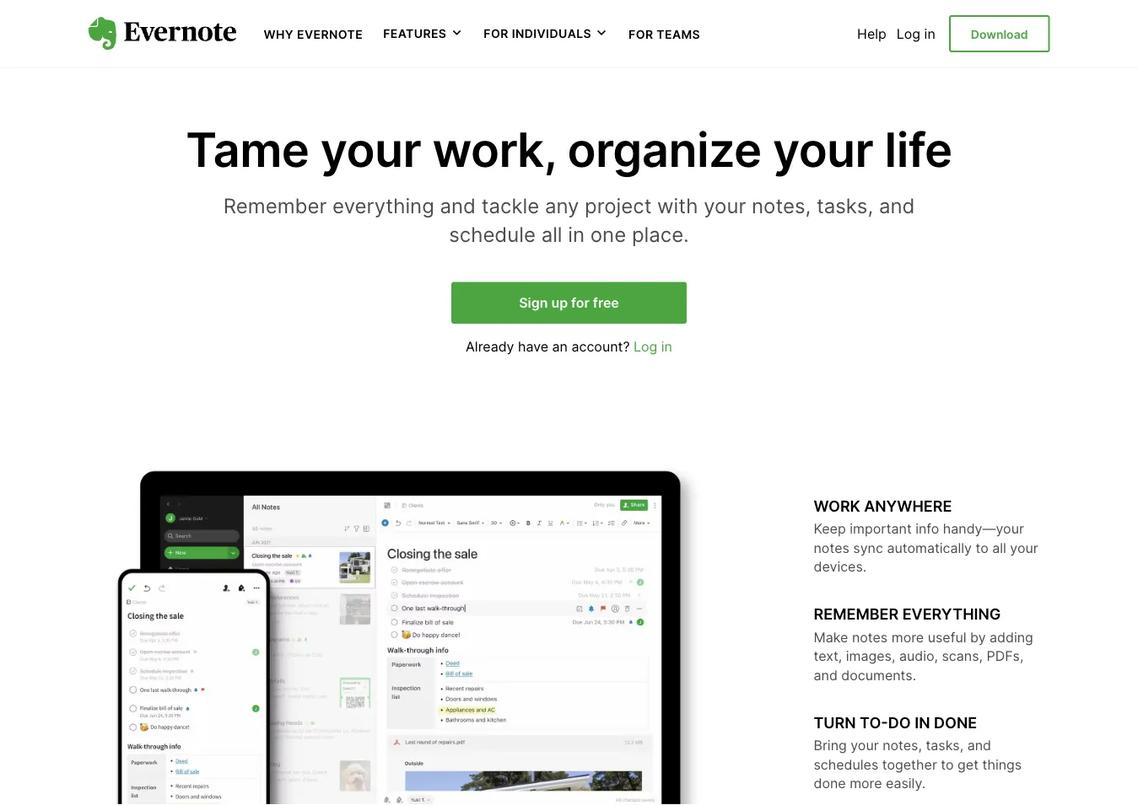 Task type: vqa. For each thing, say whether or not it's contained in the screenshot.


Task type: describe. For each thing, give the bounding box(es) containing it.
tasks, inside remember everything and tackle any project with your notes, tasks, and schedule all in one place.
[[817, 193, 873, 218]]

turn to-do in done bring your notes, tasks, and schedules together to get things done more easily.
[[814, 714, 1022, 792]]

organize
[[567, 121, 762, 178]]

free
[[593, 295, 619, 311]]

tame your work, organize your life
[[186, 121, 952, 178]]

sign
[[519, 295, 548, 311]]

in right account?
[[661, 338, 672, 355]]

already have an account? log in
[[466, 338, 672, 355]]

work,
[[432, 121, 556, 178]]

tackle
[[482, 193, 539, 218]]

for for for teams
[[629, 27, 653, 41]]

help link
[[857, 25, 887, 42]]

anywhere
[[864, 497, 952, 516]]

any
[[545, 193, 579, 218]]

easily.
[[886, 776, 926, 792]]

in right "help"
[[924, 25, 936, 42]]

project
[[585, 193, 652, 218]]

your inside turn to-do in done bring your notes, tasks, and schedules together to get things done more easily.
[[851, 738, 879, 754]]

text,
[[814, 648, 842, 665]]

for individuals
[[484, 26, 592, 41]]

to inside turn to-do in done bring your notes, tasks, and schedules together to get things done more easily.
[[941, 757, 954, 773]]

1 horizontal spatial log
[[897, 25, 921, 42]]

and inside the remember everything make notes more useful by adding text, images, audio, scans, pdfs, and documents.
[[814, 667, 838, 684]]

features button
[[383, 25, 464, 42]]

work anywhere keep important info handy—your notes sync automatically to all your devices.
[[814, 497, 1038, 575]]

work
[[814, 497, 860, 516]]

make
[[814, 630, 848, 646]]

more inside turn to-do in done bring your notes, tasks, and schedules together to get things done more easily.
[[850, 776, 882, 792]]

bring
[[814, 738, 847, 754]]

1 horizontal spatial log in link
[[897, 25, 936, 42]]

individuals
[[512, 26, 592, 41]]

sync
[[853, 540, 883, 557]]

evernote logo image
[[88, 17, 237, 51]]

to-
[[860, 714, 888, 732]]

devices.
[[814, 559, 867, 575]]

handy—your
[[943, 521, 1024, 538]]

in inside remember everything and tackle any project with your notes, tasks, and schedule all in one place.
[[568, 222, 585, 247]]

info
[[916, 521, 939, 538]]

why evernote
[[264, 27, 363, 41]]

schedule
[[449, 222, 536, 247]]

and up schedule
[[440, 193, 476, 218]]

more inside the remember everything make notes more useful by adding text, images, audio, scans, pdfs, and documents.
[[892, 630, 924, 646]]

for
[[571, 295, 590, 311]]

audio,
[[899, 648, 938, 665]]

tame
[[186, 121, 309, 178]]

help
[[857, 25, 887, 42]]

automatically
[[887, 540, 972, 557]]

in inside turn to-do in done bring your notes, tasks, and schedules together to get things done more easily.
[[915, 714, 930, 732]]

scans,
[[942, 648, 983, 665]]

one
[[590, 222, 626, 247]]

turn
[[814, 714, 856, 732]]

for individuals button
[[484, 25, 608, 42]]

by
[[970, 630, 986, 646]]



Task type: locate. For each thing, give the bounding box(es) containing it.
1 vertical spatial more
[[850, 776, 882, 792]]

features
[[383, 26, 447, 41]]

remember for remember everything make notes more useful by adding text, images, audio, scans, pdfs, and documents.
[[814, 605, 899, 624]]

0 vertical spatial to
[[976, 540, 989, 557]]

remember for remember everything and tackle any project with your notes, tasks, and schedule all in one place.
[[223, 193, 327, 218]]

evernote ui on desktop and mobile image
[[88, 464, 746, 806]]

log in link right "help"
[[897, 25, 936, 42]]

remember inside the remember everything make notes more useful by adding text, images, audio, scans, pdfs, and documents.
[[814, 605, 899, 624]]

1 horizontal spatial notes
[[852, 630, 888, 646]]

tasks,
[[817, 193, 873, 218], [926, 738, 964, 754]]

0 horizontal spatial log in link
[[634, 338, 672, 355]]

everything for schedule
[[333, 193, 434, 218]]

1 vertical spatial all
[[992, 540, 1007, 557]]

adding
[[990, 630, 1033, 646]]

all
[[541, 222, 562, 247], [992, 540, 1007, 557]]

download link
[[949, 15, 1050, 52]]

0 vertical spatial more
[[892, 630, 924, 646]]

for teams
[[629, 27, 700, 41]]

0 horizontal spatial done
[[814, 776, 846, 792]]

up
[[551, 295, 568, 311]]

0 horizontal spatial for
[[484, 26, 509, 41]]

evernote
[[297, 27, 363, 41]]

log
[[897, 25, 921, 42], [634, 338, 658, 355]]

0 horizontal spatial everything
[[333, 193, 434, 218]]

0 horizontal spatial notes
[[814, 540, 850, 557]]

your inside work anywhere keep important info handy—your notes sync automatically to all your devices.
[[1010, 540, 1038, 557]]

1 vertical spatial to
[[941, 757, 954, 773]]

for left teams on the top right of page
[[629, 27, 653, 41]]

1 horizontal spatial tasks,
[[926, 738, 964, 754]]

all inside remember everything and tackle any project with your notes, tasks, and schedule all in one place.
[[541, 222, 562, 247]]

more up audio,
[[892, 630, 924, 646]]

in right 'do'
[[915, 714, 930, 732]]

notes up the images,
[[852, 630, 888, 646]]

0 horizontal spatial tasks,
[[817, 193, 873, 218]]

1 horizontal spatial all
[[992, 540, 1007, 557]]

for inside button
[[484, 26, 509, 41]]

documents.
[[842, 667, 916, 684]]

your inside remember everything and tackle any project with your notes, tasks, and schedule all in one place.
[[704, 193, 746, 218]]

and inside turn to-do in done bring your notes, tasks, and schedules together to get things done more easily.
[[968, 738, 991, 754]]

to down handy—your in the bottom right of the page
[[976, 540, 989, 557]]

important
[[850, 521, 912, 538]]

log right "help"
[[897, 25, 921, 42]]

and
[[440, 193, 476, 218], [879, 193, 915, 218], [814, 667, 838, 684], [968, 738, 991, 754]]

0 vertical spatial log in link
[[897, 25, 936, 42]]

1 horizontal spatial for
[[629, 27, 653, 41]]

0 vertical spatial remember
[[223, 193, 327, 218]]

1 horizontal spatial remember
[[814, 605, 899, 624]]

life
[[885, 121, 952, 178]]

for
[[484, 26, 509, 41], [629, 27, 653, 41]]

to
[[976, 540, 989, 557], [941, 757, 954, 773]]

1 horizontal spatial more
[[892, 630, 924, 646]]

0 horizontal spatial more
[[850, 776, 882, 792]]

0 vertical spatial notes,
[[752, 193, 811, 218]]

0 horizontal spatial to
[[941, 757, 954, 773]]

everything inside remember everything and tackle any project with your notes, tasks, and schedule all in one place.
[[333, 193, 434, 218]]

notes, inside remember everything and tackle any project with your notes, tasks, and schedule all in one place.
[[752, 193, 811, 218]]

account?
[[572, 338, 630, 355]]

pdfs,
[[987, 648, 1024, 665]]

1 vertical spatial log in link
[[634, 338, 672, 355]]

0 vertical spatial done
[[934, 714, 977, 732]]

0 vertical spatial notes
[[814, 540, 850, 557]]

and up "get"
[[968, 738, 991, 754]]

remember inside remember everything and tackle any project with your notes, tasks, and schedule all in one place.
[[223, 193, 327, 218]]

why
[[264, 27, 294, 41]]

get
[[958, 757, 979, 773]]

place.
[[632, 222, 689, 247]]

for teams link
[[629, 25, 700, 42]]

your
[[320, 121, 421, 178], [773, 121, 874, 178], [704, 193, 746, 218], [1010, 540, 1038, 557], [851, 738, 879, 754]]

1 vertical spatial notes,
[[883, 738, 922, 754]]

schedules
[[814, 757, 879, 773]]

0 horizontal spatial all
[[541, 222, 562, 247]]

in
[[924, 25, 936, 42], [568, 222, 585, 247], [661, 338, 672, 355], [915, 714, 930, 732]]

teams
[[657, 27, 700, 41]]

1 horizontal spatial notes,
[[883, 738, 922, 754]]

done down schedules
[[814, 776, 846, 792]]

1 horizontal spatial to
[[976, 540, 989, 557]]

0 vertical spatial log
[[897, 25, 921, 42]]

remember
[[223, 193, 327, 218], [814, 605, 899, 624]]

1 horizontal spatial everything
[[903, 605, 1001, 624]]

log in link
[[897, 25, 936, 42], [634, 338, 672, 355]]

for left individuals
[[484, 26, 509, 41]]

remember everything make notes more useful by adding text, images, audio, scans, pdfs, and documents.
[[814, 605, 1033, 684]]

1 horizontal spatial done
[[934, 714, 977, 732]]

download
[[971, 27, 1028, 41]]

together
[[882, 757, 937, 773]]

do
[[888, 714, 911, 732]]

everything for scans,
[[903, 605, 1001, 624]]

with
[[657, 193, 698, 218]]

images,
[[846, 648, 896, 665]]

notes inside the remember everything make notes more useful by adding text, images, audio, scans, pdfs, and documents.
[[852, 630, 888, 646]]

more down schedules
[[850, 776, 882, 792]]

remember down tame
[[223, 193, 327, 218]]

all down any
[[541, 222, 562, 247]]

keep
[[814, 521, 846, 538]]

0 horizontal spatial remember
[[223, 193, 327, 218]]

all inside work anywhere keep important info handy—your notes sync automatically to all your devices.
[[992, 540, 1007, 557]]

to left "get"
[[941, 757, 954, 773]]

1 vertical spatial tasks,
[[926, 738, 964, 754]]

tasks, inside turn to-do in done bring your notes, tasks, and schedules together to get things done more easily.
[[926, 738, 964, 754]]

remember up 'make'
[[814, 605, 899, 624]]

log in
[[897, 25, 936, 42]]

remember everything and tackle any project with your notes, tasks, and schedule all in one place.
[[223, 193, 915, 247]]

have
[[518, 338, 549, 355]]

1 vertical spatial notes
[[852, 630, 888, 646]]

0 vertical spatial everything
[[333, 193, 434, 218]]

everything inside the remember everything make notes more useful by adding text, images, audio, scans, pdfs, and documents.
[[903, 605, 1001, 624]]

notes, inside turn to-do in done bring your notes, tasks, and schedules together to get things done more easily.
[[883, 738, 922, 754]]

notes down keep
[[814, 540, 850, 557]]

more
[[892, 630, 924, 646], [850, 776, 882, 792]]

1 vertical spatial everything
[[903, 605, 1001, 624]]

notes,
[[752, 193, 811, 218], [883, 738, 922, 754]]

for for for individuals
[[484, 26, 509, 41]]

done up "get"
[[934, 714, 977, 732]]

and down life
[[879, 193, 915, 218]]

to inside work anywhere keep important info handy—your notes sync automatically to all your devices.
[[976, 540, 989, 557]]

and down text,
[[814, 667, 838, 684]]

sign up for free
[[519, 295, 619, 311]]

0 vertical spatial all
[[541, 222, 562, 247]]

notes
[[814, 540, 850, 557], [852, 630, 888, 646]]

sign up for free link
[[452, 282, 687, 324]]

all down handy—your in the bottom right of the page
[[992, 540, 1007, 557]]

0 vertical spatial tasks,
[[817, 193, 873, 218]]

an
[[552, 338, 568, 355]]

notes inside work anywhere keep important info handy—your notes sync automatically to all your devices.
[[814, 540, 850, 557]]

log right account?
[[634, 338, 658, 355]]

why evernote link
[[264, 25, 363, 42]]

0 horizontal spatial log
[[634, 338, 658, 355]]

1 vertical spatial done
[[814, 776, 846, 792]]

done
[[934, 714, 977, 732], [814, 776, 846, 792]]

1 vertical spatial remember
[[814, 605, 899, 624]]

things
[[983, 757, 1022, 773]]

already
[[466, 338, 514, 355]]

everything
[[333, 193, 434, 218], [903, 605, 1001, 624]]

log in link right account?
[[634, 338, 672, 355]]

1 vertical spatial log
[[634, 338, 658, 355]]

useful
[[928, 630, 967, 646]]

0 horizontal spatial notes,
[[752, 193, 811, 218]]

in down any
[[568, 222, 585, 247]]



